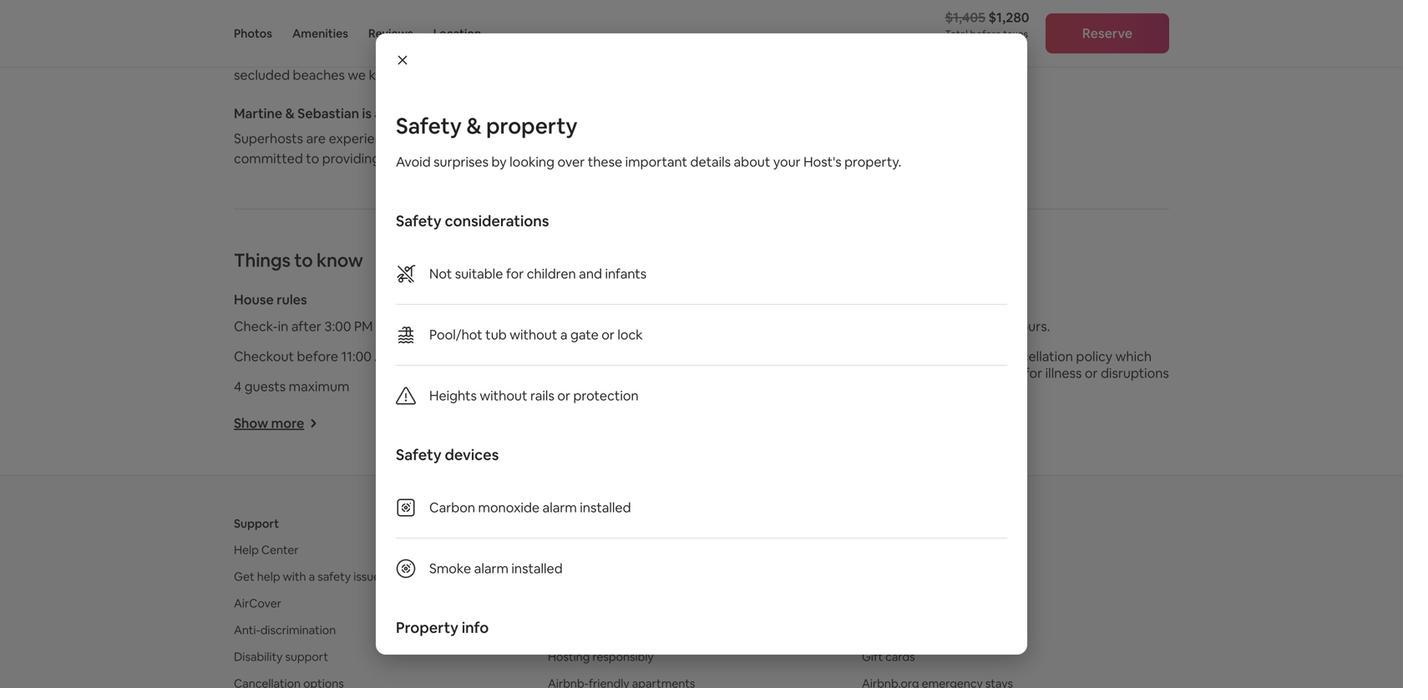 Task type: locate. For each thing, give the bounding box(es) containing it.
1 vertical spatial monoxide
[[478, 499, 540, 516]]

2 vertical spatial and
[[579, 265, 602, 282]]

your down protect on the top right of page
[[774, 153, 801, 170]]

cancellation down cancellation policy
[[897, 318, 971, 335]]

tub
[[607, 318, 628, 335], [486, 326, 507, 343]]

1 vertical spatial by
[[914, 381, 929, 398]]

safety & property up the guests.
[[396, 112, 578, 140]]

monoxide inside safety & property dialog
[[478, 499, 540, 516]]

1 vertical spatial and
[[556, 46, 579, 63]]

full
[[978, 348, 997, 365]]

1 horizontal spatial policy
[[1077, 348, 1113, 365]]

1 vertical spatial policy
[[1077, 348, 1113, 365]]

about down main
[[315, 46, 352, 63]]

aircover for aircover for hosts
[[548, 569, 596, 584]]

heights up 'safety devices'
[[430, 387, 477, 404]]

carbon for carbon monoxide alarm
[[550, 378, 596, 395]]

1 vertical spatial carbon
[[430, 499, 476, 516]]

help
[[234, 543, 259, 558]]

0 horizontal spatial &
[[285, 105, 295, 122]]

carbon monoxide alarm installed
[[430, 499, 631, 516]]

looking
[[510, 153, 555, 170]]

are
[[306, 130, 326, 147], [553, 130, 573, 147]]

heights without rails or protection inside safety & property dialog
[[430, 387, 639, 404]]

property inside dialog
[[486, 112, 578, 140]]

1 horizontal spatial monoxide
[[599, 378, 661, 395]]

free cancellation for 48 hours.
[[867, 318, 1051, 335]]

time
[[771, 24, 799, 41]]

aircover
[[548, 569, 596, 584], [234, 596, 282, 611]]

them up locals
[[467, 26, 500, 43]]

hour
[[863, 24, 892, 41]]

without
[[631, 318, 679, 335], [510, 326, 558, 343], [601, 348, 649, 365], [480, 387, 528, 404]]

policy left which
[[1077, 348, 1113, 365]]

0 horizontal spatial tub
[[486, 326, 507, 343]]

considerations
[[445, 211, 549, 231]]

0 horizontal spatial gate
[[571, 326, 599, 343]]

gift cards link
[[862, 650, 916, 665]]

0 horizontal spatial installed
[[512, 560, 563, 577]]

for right suitable
[[506, 265, 524, 282]]

& left hosts
[[467, 112, 482, 140]]

0 horizontal spatial before
[[297, 348, 339, 365]]

1 vertical spatial alarm
[[543, 499, 577, 516]]

aircover for aircover link
[[234, 596, 282, 611]]

& right martine on the left
[[285, 105, 295, 122]]

& for avoid surprises by looking over these important details about your host's property.
[[467, 112, 482, 140]]

martine & sebastian is a superhost superhosts are experienced, highly rated hosts who are committed to providing great stays for guests.
[[234, 105, 573, 167]]

the
[[286, 26, 306, 43], [549, 26, 570, 43], [355, 46, 376, 63], [450, 46, 470, 63], [582, 46, 603, 63], [902, 141, 918, 154], [913, 348, 934, 365]]

1 horizontal spatial gate
[[692, 318, 720, 335]]

about
[[315, 46, 352, 63], [734, 153, 771, 170]]

for left illness
[[1025, 365, 1043, 382]]

aircover up anti- on the left bottom of page
[[234, 596, 282, 611]]

guests
[[245, 378, 286, 395]]

0 horizontal spatial aircover
[[234, 596, 282, 611]]

0 vertical spatial aircover
[[548, 569, 596, 584]]

the inside review the host's full cancellation policy which applies even if you cancel for illness or disruptions caused by covid-19.
[[913, 348, 934, 365]]

carbon monoxide alarm
[[550, 378, 698, 395]]

the up at
[[549, 26, 570, 43]]

who
[[524, 130, 550, 147]]

1 horizontal spatial before
[[971, 28, 1002, 41]]

installed down carbon monoxide alarm installed
[[512, 560, 563, 577]]

0 horizontal spatial with
[[283, 569, 306, 584]]

protection inside safety & property dialog
[[574, 387, 639, 404]]

over
[[558, 153, 585, 170]]

reviews
[[369, 26, 413, 41]]

a inside dialog
[[561, 326, 568, 343]]

1 vertical spatial safety & property
[[550, 291, 662, 308]]

checkout
[[234, 348, 294, 365]]

1 vertical spatial cancellation
[[1000, 348, 1074, 365]]

safety & property inside dialog
[[396, 112, 578, 140]]

1 vertical spatial your
[[774, 153, 801, 170]]

issue
[[354, 569, 380, 584]]

2 horizontal spatial and
[[579, 265, 602, 282]]

the inside to protect your payment, never transfer money or communicate outside of the airbnb website or app.
[[902, 141, 918, 154]]

0 vertical spatial carbon
[[550, 378, 596, 395]]

0 horizontal spatial policy
[[949, 291, 986, 308]]

2 horizontal spatial alarm
[[664, 378, 698, 395]]

your inside to protect your payment, never transfer money or communicate outside of the airbnb website or app.
[[793, 128, 813, 141]]

and inside safety & property dialog
[[579, 265, 602, 282]]

alarm for carbon monoxide alarm
[[664, 378, 698, 395]]

safety up not
[[396, 211, 442, 231]]

1 vertical spatial them
[[467, 26, 500, 43]]

rails
[[652, 348, 676, 365], [531, 387, 555, 404]]

pool/hot down not
[[430, 326, 483, 343]]

1 vertical spatial rails
[[531, 387, 555, 404]]

aircover link
[[234, 596, 282, 611]]

help
[[257, 569, 280, 584]]

0 horizontal spatial monoxide
[[478, 499, 540, 516]]

1 horizontal spatial and
[[556, 46, 579, 63]]

to left know
[[294, 248, 313, 272]]

1 horizontal spatial installed
[[580, 499, 631, 516]]

0 horizontal spatial them
[[467, 26, 500, 43]]

1 horizontal spatial aircover
[[548, 569, 596, 584]]

1 horizontal spatial alarm
[[543, 499, 577, 516]]

cancellation
[[897, 318, 971, 335], [1000, 348, 1074, 365]]

our
[[448, 6, 468, 23]]

hosts
[[617, 569, 648, 584]]

2 vertical spatial alarm
[[474, 560, 509, 577]]

disability
[[234, 650, 283, 665]]

gate
[[692, 318, 720, 335], [571, 326, 599, 343]]

showing
[[413, 26, 464, 43]]

1 horizontal spatial by
[[914, 381, 929, 398]]

to protect your payment, never transfer money or communicate outside of the airbnb website or app.
[[742, 128, 951, 167]]

property down infants
[[606, 291, 662, 308]]

policy up free cancellation for 48 hours.
[[949, 291, 986, 308]]

carbon inside safety & property dialog
[[430, 499, 476, 516]]

1 vertical spatial installed
[[512, 560, 563, 577]]

for down rated
[[454, 150, 472, 167]]

we up "up"
[[234, 6, 254, 23]]

we will be directly interacting with our guests, picking them up from the main square and showing them around the village. we have tips about the places that the locals dine at and the secluded beaches we know.
[[234, 6, 615, 83]]

1 horizontal spatial them
[[566, 6, 599, 23]]

property for by
[[486, 112, 578, 140]]

1 vertical spatial before
[[297, 348, 339, 365]]

0 horizontal spatial and
[[387, 26, 410, 43]]

these
[[588, 153, 623, 170]]

by inside review the host's full cancellation policy which applies even if you cancel for illness or disruptions caused by covid-19.
[[914, 381, 929, 398]]

cancel
[[982, 365, 1022, 382]]

pool/hot tub without a gate or lock inside safety & property dialog
[[430, 326, 643, 343]]

highly
[[412, 130, 448, 147]]

0 horizontal spatial protection
[[574, 387, 639, 404]]

review the host's full cancellation policy which applies even if you cancel for illness or disruptions caused by covid-19.
[[867, 348, 1170, 398]]

1 horizontal spatial pool/hot
[[550, 318, 604, 335]]

with up showing
[[418, 6, 445, 23]]

0 vertical spatial with
[[418, 6, 445, 23]]

1 horizontal spatial with
[[418, 6, 445, 23]]

:
[[799, 24, 802, 41]]

alarm for carbon monoxide alarm installed
[[543, 499, 577, 516]]

0 vertical spatial safety & property
[[396, 112, 578, 140]]

and left infants
[[579, 265, 602, 282]]

guests,
[[471, 6, 515, 23]]

at
[[540, 46, 553, 63]]

cancellation down hours.
[[1000, 348, 1074, 365]]

the left if
[[913, 348, 934, 365]]

and right at
[[556, 46, 579, 63]]

tub down suitable
[[486, 326, 507, 343]]

$1,405
[[946, 9, 986, 26]]

1 vertical spatial heights without rails or protection
[[430, 387, 639, 404]]

to left providing
[[306, 150, 319, 167]]

4
[[234, 378, 242, 395]]

get help with a safety issue link
[[234, 569, 380, 584]]

monoxide for carbon monoxide alarm installed
[[478, 499, 540, 516]]

anti-discrimination link
[[234, 623, 336, 638]]

not suitable for children and infants
[[430, 265, 647, 282]]

1 vertical spatial property
[[606, 291, 662, 308]]

1 vertical spatial we
[[234, 46, 254, 63]]

by right caused
[[914, 381, 929, 398]]

1 vertical spatial with
[[283, 569, 306, 584]]

property up "looking" on the top left of the page
[[486, 112, 578, 140]]

that
[[421, 46, 447, 63]]

stays
[[419, 150, 451, 167]]

cancellation
[[867, 291, 946, 308]]

before up "maximum" on the left bottom
[[297, 348, 339, 365]]

1 vertical spatial to
[[294, 248, 313, 272]]

1 horizontal spatial about
[[734, 153, 771, 170]]

0 horizontal spatial about
[[315, 46, 352, 63]]

& down not suitable for children and infants
[[594, 291, 603, 308]]

0 vertical spatial we
[[234, 6, 254, 23]]

disruptions
[[1101, 365, 1170, 382]]

2 horizontal spatial &
[[594, 291, 603, 308]]

0 horizontal spatial rails
[[531, 387, 555, 404]]

tub down infants
[[607, 318, 628, 335]]

is
[[362, 105, 372, 122]]

0 vertical spatial heights
[[550, 348, 598, 365]]

0 vertical spatial about
[[315, 46, 352, 63]]

safety up stays
[[396, 112, 462, 140]]

& inside dialog
[[467, 112, 482, 140]]

0 vertical spatial by
[[492, 153, 507, 170]]

house
[[234, 291, 274, 308]]

0 vertical spatial monoxide
[[599, 378, 661, 395]]

0 vertical spatial to
[[306, 150, 319, 167]]

0 horizontal spatial property
[[486, 112, 578, 140]]

1 vertical spatial heights
[[430, 387, 477, 404]]

for inside safety & property dialog
[[506, 265, 524, 282]]

and up places
[[387, 26, 410, 43]]

aircover left hosts
[[548, 569, 596, 584]]

0 vertical spatial and
[[387, 26, 410, 43]]

0 vertical spatial alarm
[[664, 378, 698, 395]]

1 horizontal spatial tub
[[607, 318, 628, 335]]

location
[[433, 26, 482, 41]]

be
[[280, 6, 296, 23]]

0 vertical spatial before
[[971, 28, 1002, 41]]

1 vertical spatial protection
[[574, 387, 639, 404]]

we down "up"
[[234, 46, 254, 63]]

for left 48
[[974, 318, 992, 335]]

1 vertical spatial about
[[734, 153, 771, 170]]

details
[[691, 153, 731, 170]]

0 vertical spatial protection
[[695, 348, 760, 365]]

safety & property
[[396, 112, 578, 140], [550, 291, 662, 308]]

safety & property down infants
[[550, 291, 662, 308]]

about down to
[[734, 153, 771, 170]]

responsibly
[[593, 650, 654, 665]]

1 horizontal spatial cancellation
[[1000, 348, 1074, 365]]

1 vertical spatial aircover
[[234, 596, 282, 611]]

by down hosts
[[492, 153, 507, 170]]

we
[[348, 66, 366, 83]]

superhost
[[385, 105, 450, 122]]

before up 73
[[971, 28, 1002, 41]]

0 vertical spatial them
[[566, 6, 599, 23]]

pool/hot tub without a gate or lock down not suitable for children and infants
[[430, 326, 643, 343]]

pool/hot tub without a gate or lock
[[550, 318, 764, 335], [430, 326, 643, 343]]

are up over
[[553, 130, 573, 147]]

1 horizontal spatial rails
[[652, 348, 676, 365]]

your up communicate
[[793, 128, 813, 141]]

center
[[261, 543, 299, 558]]

host's
[[804, 153, 842, 170]]

know.
[[369, 66, 405, 83]]

are down the sebastian
[[306, 130, 326, 147]]

0 vertical spatial your
[[793, 128, 813, 141]]

pool/hot down 'children'
[[550, 318, 604, 335]]

0 vertical spatial property
[[486, 112, 578, 140]]

before
[[971, 28, 1002, 41], [297, 348, 339, 365]]

response time : within an hour
[[709, 24, 892, 41]]

important
[[626, 153, 688, 170]]

to inside martine & sebastian is a superhost superhosts are experienced, highly rated hosts who are committed to providing great stays for guests.
[[306, 150, 319, 167]]

providing
[[322, 150, 380, 167]]

applies
[[867, 365, 910, 382]]

0 horizontal spatial lock
[[618, 326, 643, 343]]

1 horizontal spatial property
[[606, 291, 662, 308]]

a inside martine & sebastian is a superhost superhosts are experienced, highly rated hosts who are committed to providing great stays for guests.
[[375, 105, 382, 122]]

0 vertical spatial rails
[[652, 348, 676, 365]]

directly
[[299, 6, 345, 23]]

them up village.
[[566, 6, 599, 23]]

we
[[234, 6, 254, 23], [234, 46, 254, 63]]

safety devices
[[396, 445, 499, 465]]

1 horizontal spatial &
[[467, 112, 482, 140]]

$1,280
[[989, 9, 1030, 26]]

caused
[[867, 381, 911, 398]]

0 horizontal spatial alarm
[[474, 560, 509, 577]]

property
[[396, 618, 459, 638]]

installed up aircover for hosts link
[[580, 499, 631, 516]]

hosting responsibly link
[[548, 650, 654, 665]]

safety left devices
[[396, 445, 442, 465]]

1 horizontal spatial carbon
[[550, 378, 596, 395]]

discrimination
[[260, 623, 336, 638]]

heights up carbon monoxide alarm
[[550, 348, 598, 365]]

tub inside safety & property dialog
[[486, 326, 507, 343]]

0 horizontal spatial cancellation
[[897, 318, 971, 335]]

with right help
[[283, 569, 306, 584]]

0 vertical spatial cancellation
[[897, 318, 971, 335]]

with
[[418, 6, 445, 23], [283, 569, 306, 584]]

0 horizontal spatial pool/hot
[[430, 326, 483, 343]]

0 horizontal spatial are
[[306, 130, 326, 147]]

app.
[[793, 154, 813, 167]]

0 horizontal spatial by
[[492, 153, 507, 170]]

if
[[946, 365, 954, 382]]

rails inside safety & property dialog
[[531, 387, 555, 404]]

1 horizontal spatial protection
[[695, 348, 760, 365]]

gift
[[862, 650, 883, 665]]

surprises
[[434, 153, 489, 170]]

0 horizontal spatial carbon
[[430, 499, 476, 516]]

with inside 'we will be directly interacting with our guests, picking them up from the main square and showing them around the village. we have tips about the places that the locals dine at and the secluded beaches we know.'
[[418, 6, 445, 23]]

0 horizontal spatial heights
[[430, 387, 477, 404]]

safety down 'children'
[[550, 291, 591, 308]]

1 horizontal spatial are
[[553, 130, 573, 147]]

the down "transfer"
[[902, 141, 918, 154]]



Task type: describe. For each thing, give the bounding box(es) containing it.
show
[[234, 415, 268, 432]]

by inside safety & property dialog
[[492, 153, 507, 170]]

the down the location
[[450, 46, 470, 63]]

to
[[742, 128, 753, 141]]

house rules
[[234, 291, 307, 308]]

hosting
[[548, 650, 590, 665]]

around
[[503, 26, 546, 43]]

host's
[[937, 348, 975, 365]]

tips
[[289, 46, 312, 63]]

photos button
[[234, 0, 272, 67]]

without up carbon monoxide alarm
[[601, 348, 649, 365]]

maximum
[[289, 378, 350, 395]]

& for pool/hot tub without a gate or lock
[[594, 291, 603, 308]]

before inside $1,405 $1,280 total before taxes 73 reviews
[[971, 28, 1002, 41]]

am
[[375, 348, 395, 365]]

illness
[[1046, 365, 1083, 382]]

sebastian
[[298, 105, 359, 122]]

gift cards
[[862, 650, 916, 665]]

an
[[846, 24, 860, 41]]

about inside 'we will be directly interacting with our guests, picking them up from the main square and showing them around the village. we have tips about the places that the locals dine at and the secluded beaches we know.'
[[315, 46, 352, 63]]

for inside martine & sebastian is a superhost superhosts are experienced, highly rated hosts who are committed to providing great stays for guests.
[[454, 150, 472, 167]]

$1,405 $1,280 total before taxes 73 reviews
[[946, 9, 1030, 57]]

check-
[[234, 318, 278, 335]]

help center link
[[234, 543, 299, 558]]

up
[[234, 26, 250, 43]]

safety & property for tub
[[550, 291, 662, 308]]

2 are from the left
[[553, 130, 573, 147]]

property info
[[396, 618, 489, 638]]

after
[[291, 318, 322, 335]]

check-in after 3:00 pm
[[234, 318, 373, 335]]

pool/hot tub without a gate or lock down infants
[[550, 318, 764, 335]]

superhosts
[[234, 130, 303, 147]]

never
[[861, 128, 887, 141]]

places
[[378, 46, 418, 63]]

monoxide for carbon monoxide alarm
[[599, 378, 661, 395]]

info
[[462, 618, 489, 638]]

safety & property for surprises
[[396, 112, 578, 140]]

safety & property dialog
[[376, 33, 1028, 689]]

hours.
[[1013, 318, 1051, 335]]

from
[[253, 26, 283, 43]]

& inside martine & sebastian is a superhost superhosts are experienced, highly rated hosts who are committed to providing great stays for guests.
[[285, 105, 295, 122]]

property for without
[[606, 291, 662, 308]]

website
[[742, 154, 778, 167]]

which
[[1116, 348, 1152, 365]]

checkout before 11:00 am
[[234, 348, 395, 365]]

locals
[[473, 46, 508, 63]]

your inside safety & property dialog
[[774, 153, 801, 170]]

things to know
[[234, 248, 363, 272]]

gate inside safety & property dialog
[[571, 326, 599, 343]]

1 we from the top
[[234, 6, 254, 23]]

know
[[317, 248, 363, 272]]

48
[[995, 318, 1010, 335]]

1 horizontal spatial heights
[[550, 348, 598, 365]]

photos
[[234, 26, 272, 41]]

for inside review the host's full cancellation policy which applies even if you cancel for illness or disruptions caused by covid-19.
[[1025, 365, 1043, 382]]

2 we from the top
[[234, 46, 254, 63]]

even
[[913, 365, 943, 382]]

things
[[234, 248, 291, 272]]

1 horizontal spatial lock
[[739, 318, 764, 335]]

get
[[234, 569, 255, 584]]

lock inside safety & property dialog
[[618, 326, 643, 343]]

hosts
[[487, 130, 521, 147]]

show more
[[234, 415, 304, 432]]

19.
[[979, 381, 995, 398]]

interacting
[[348, 6, 415, 23]]

3:00
[[325, 318, 351, 335]]

cancellation inside review the host's full cancellation policy which applies even if you cancel for illness or disruptions caused by covid-19.
[[1000, 348, 1074, 365]]

taxes
[[1004, 28, 1029, 41]]

within
[[805, 24, 843, 41]]

review
[[867, 348, 911, 365]]

guests.
[[475, 150, 519, 167]]

the up tips
[[286, 26, 306, 43]]

pool/hot inside safety & property dialog
[[430, 326, 483, 343]]

aircover for hosts link
[[548, 569, 648, 584]]

without up devices
[[480, 387, 528, 404]]

73
[[979, 44, 990, 57]]

reserve
[[1083, 25, 1133, 42]]

or inside review the host's full cancellation policy which applies even if you cancel for illness or disruptions caused by covid-19.
[[1085, 365, 1098, 382]]

1 are from the left
[[306, 130, 326, 147]]

you
[[957, 365, 979, 382]]

have
[[257, 46, 286, 63]]

get help with a safety issue
[[234, 569, 380, 584]]

main
[[309, 26, 339, 43]]

0 vertical spatial installed
[[580, 499, 631, 516]]

beaches
[[293, 66, 345, 83]]

0 vertical spatial policy
[[949, 291, 986, 308]]

the down square
[[355, 46, 376, 63]]

reviews button
[[369, 0, 413, 67]]

about inside safety & property dialog
[[734, 153, 771, 170]]

heights inside safety & property dialog
[[430, 387, 477, 404]]

carbon for carbon monoxide alarm installed
[[430, 499, 476, 516]]

disability support
[[234, 650, 328, 665]]

without down infants
[[631, 318, 679, 335]]

cards
[[886, 650, 916, 665]]

0 vertical spatial heights without rails or protection
[[550, 348, 760, 365]]

will
[[257, 6, 277, 23]]

for left hosts
[[598, 569, 614, 584]]

picking
[[518, 6, 563, 23]]

protect
[[756, 128, 791, 141]]

the down village.
[[582, 46, 603, 63]]

of
[[890, 141, 900, 154]]

dine
[[511, 46, 537, 63]]

amenities button
[[292, 0, 348, 67]]

reviews
[[993, 44, 1028, 57]]

support
[[234, 516, 279, 531]]

without down not suitable for children and infants
[[510, 326, 558, 343]]

rules
[[277, 291, 307, 308]]

help center
[[234, 543, 299, 558]]

policy inside review the host's full cancellation policy which applies even if you cancel for illness or disruptions caused by covid-19.
[[1077, 348, 1113, 365]]

transfer
[[890, 128, 926, 141]]

rated
[[451, 130, 485, 147]]

support
[[285, 650, 328, 665]]



Task type: vqa. For each thing, say whether or not it's contained in the screenshot.
Carbon corresponding to Carbon monoxide alarm installed
yes



